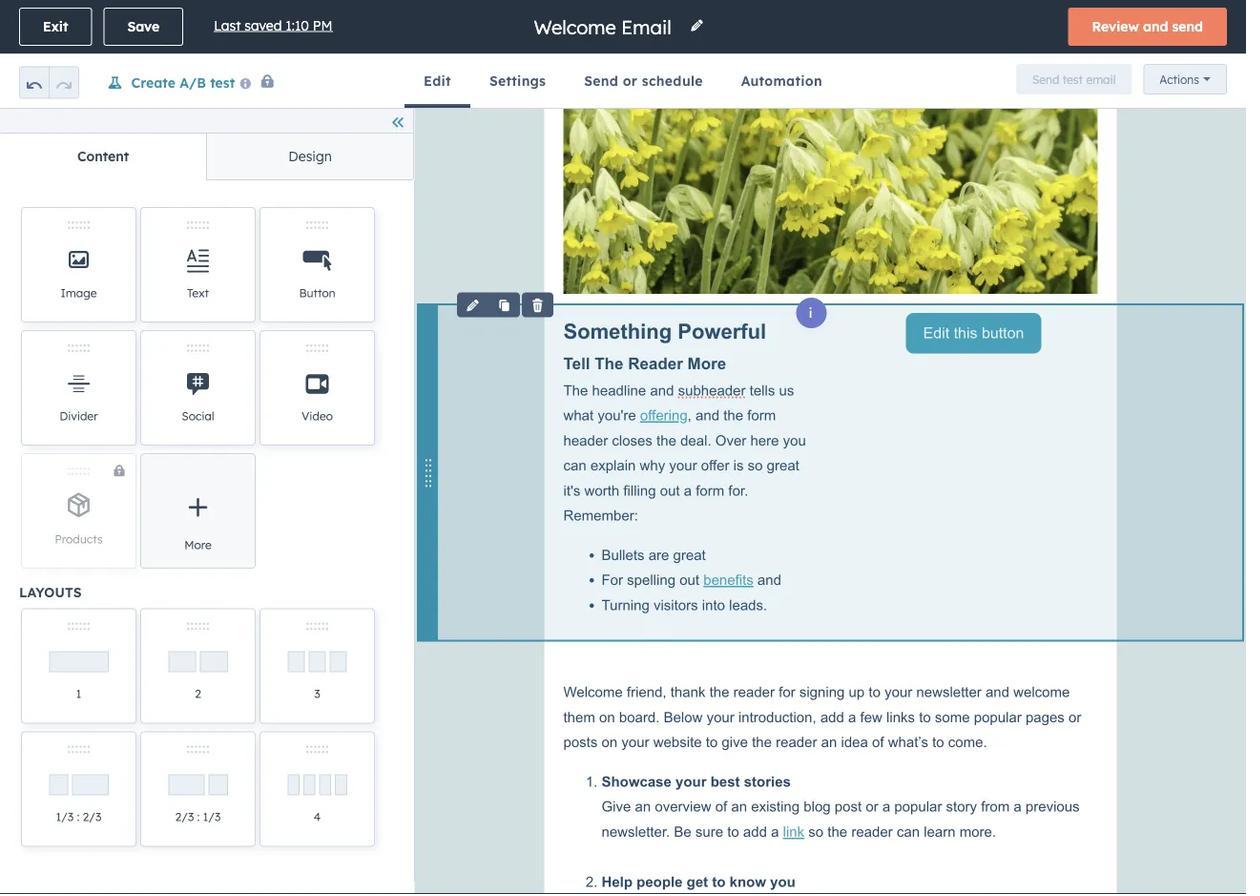 Task type: vqa. For each thing, say whether or not it's contained in the screenshot.
or
yes



Task type: describe. For each thing, give the bounding box(es) containing it.
design button
[[206, 134, 413, 179]]

send for send test email
[[1032, 72, 1060, 86]]

edit
[[424, 73, 451, 89]]

automation
[[741, 73, 822, 89]]

content button
[[0, 134, 206, 179]]

or
[[623, 73, 638, 89]]

last
[[214, 17, 241, 34]]

0 horizontal spatial test
[[210, 74, 235, 91]]

create
[[131, 74, 176, 91]]

send test email
[[1032, 72, 1116, 86]]

create a/b test
[[131, 74, 235, 91]]

1:10
[[286, 17, 309, 34]]

and
[[1143, 18, 1168, 35]]

exit button
[[19, 8, 92, 46]]

settings
[[489, 73, 546, 89]]

schedule
[[642, 73, 703, 89]]



Task type: locate. For each thing, give the bounding box(es) containing it.
create a/b test button
[[91, 70, 276, 95], [107, 74, 235, 91]]

send
[[1172, 18, 1203, 35]]

automation link
[[722, 54, 842, 108]]

0 horizontal spatial send
[[584, 73, 618, 89]]

send
[[1032, 72, 1060, 86], [584, 73, 618, 89]]

navigation
[[0, 133, 413, 180]]

test left email
[[1063, 72, 1083, 86]]

send test email button
[[1016, 64, 1132, 94]]

save button
[[103, 8, 183, 46]]

pm
[[313, 17, 333, 34]]

send left or
[[584, 73, 618, 89]]

send or schedule link
[[565, 54, 722, 108]]

edit link
[[405, 54, 470, 108]]

send or schedule
[[584, 73, 703, 89]]

exit
[[43, 18, 68, 35]]

last saved 1:10 pm
[[214, 17, 333, 34]]

1 horizontal spatial send
[[1032, 72, 1060, 86]]

actions button
[[1143, 64, 1227, 94]]

content
[[77, 148, 129, 165]]

group
[[19, 54, 79, 108]]

settings link
[[470, 54, 565, 108]]

email
[[1086, 72, 1116, 86]]

test inside button
[[1063, 72, 1083, 86]]

1 horizontal spatial test
[[1063, 72, 1083, 86]]

send left email
[[1032, 72, 1060, 86]]

send inside button
[[1032, 72, 1060, 86]]

navigation containing content
[[0, 133, 413, 180]]

a/b
[[180, 74, 206, 91]]

review and send button
[[1068, 8, 1227, 46]]

test
[[1063, 72, 1083, 86], [210, 74, 235, 91]]

actions
[[1160, 72, 1199, 86]]

review
[[1092, 18, 1139, 35]]

send for send or schedule
[[584, 73, 618, 89]]

saved
[[245, 17, 282, 34]]

save
[[127, 18, 160, 35]]

None field
[[532, 14, 678, 40]]

test right a/b
[[210, 74, 235, 91]]

design
[[289, 148, 332, 165]]

review and send
[[1092, 18, 1203, 35]]



